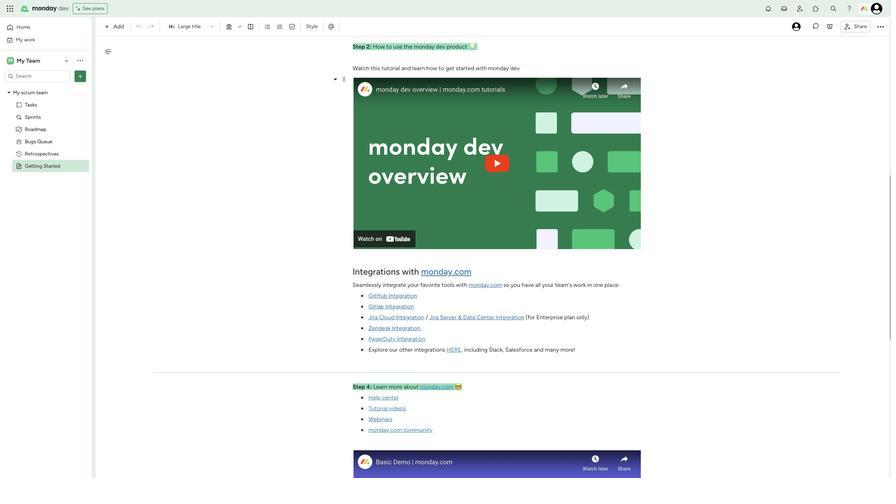 Task type: locate. For each thing, give the bounding box(es) containing it.
roadmap
[[25, 126, 46, 132]]

1 vertical spatial monday
[[414, 43, 435, 50]]

0 horizontal spatial and
[[402, 65, 411, 72]]

many
[[545, 346, 559, 353]]

with right started
[[476, 65, 487, 72]]

work inside button
[[24, 37, 35, 43]]

server
[[440, 314, 457, 321]]

0 vertical spatial dev
[[58, 4, 69, 13]]

step for step 2: how to use the monday dev product 💡
[[353, 43, 365, 50]]

step for step 4: learn more about monday.com 🤓
[[353, 384, 365, 390]]

my
[[16, 37, 23, 43], [17, 57, 25, 64], [13, 89, 20, 96]]

explore our other integrations here , including slack, salesforce and many more!
[[369, 346, 576, 353]]

queue
[[37, 138, 52, 145]]

2 1 image from the top
[[361, 306, 363, 308]]

integration up jira cloud integration link
[[385, 303, 414, 310]]

enterprise
[[537, 314, 563, 321]]

0 vertical spatial with
[[476, 65, 487, 72]]

monday
[[32, 4, 57, 13], [414, 43, 435, 50], [488, 65, 509, 72]]

caret down image
[[8, 90, 10, 95]]

0 vertical spatial my
[[16, 37, 23, 43]]

layout image
[[248, 23, 254, 30]]

and left many
[[534, 346, 544, 353]]

&
[[458, 314, 462, 321]]

💡
[[469, 43, 476, 50]]

jira
[[369, 314, 378, 321], [429, 314, 439, 321]]

1 image
[[361, 317, 363, 319], [361, 338, 363, 340], [361, 349, 363, 351]]

the
[[404, 43, 412, 50]]

1 horizontal spatial work
[[574, 282, 586, 288]]

workspace image
[[7, 57, 14, 65]]

,
[[461, 346, 463, 353]]

1 vertical spatial my
[[17, 57, 25, 64]]

1 vertical spatial public board image
[[15, 163, 22, 169]]

monday.com link up tools
[[421, 266, 472, 277]]

1 vertical spatial with
[[402, 266, 419, 277]]

1 your from the left
[[408, 282, 419, 288]]

step left 2:
[[353, 43, 365, 50]]

help center link
[[369, 394, 399, 401]]

integration for pagerduty integration
[[397, 336, 426, 342]]

and left learn
[[402, 65, 411, 72]]

public board image for tasks
[[15, 101, 22, 108]]

use
[[393, 43, 402, 50]]

0 horizontal spatial your
[[408, 282, 419, 288]]

tutorial
[[382, 65, 400, 72]]

zendesk
[[369, 325, 391, 332]]

1 1 image from the top
[[361, 295, 363, 297]]

work
[[24, 37, 35, 43], [574, 282, 586, 288]]

my for my scrum team
[[13, 89, 20, 96]]

bulleted list image
[[265, 23, 271, 30]]

to
[[387, 43, 392, 50], [439, 65, 444, 72]]

1 image for explore our other integrations here , including slack, salesforce and many more!
[[361, 349, 363, 351]]

mention image
[[328, 23, 335, 30]]

2 vertical spatial my
[[13, 89, 20, 96]]

Search in workspace field
[[15, 72, 60, 80]]

integrations with monday.com
[[353, 266, 472, 277]]

jira right the /
[[429, 314, 439, 321]]

with
[[476, 65, 487, 72], [402, 266, 419, 277], [456, 282, 467, 288]]

to left use
[[387, 43, 392, 50]]

0 horizontal spatial to
[[387, 43, 392, 50]]

0 horizontal spatial work
[[24, 37, 35, 43]]

inbox image
[[781, 5, 788, 12]]

1 image left cloud
[[361, 317, 363, 319]]

favorite
[[421, 282, 440, 288]]

2 horizontal spatial monday
[[488, 65, 509, 72]]

2 horizontal spatial dev
[[511, 65, 520, 72]]

0 horizontal spatial jira
[[369, 314, 378, 321]]

monday.com link for so you have all your team's work in one place:
[[469, 282, 502, 288]]

integrations
[[414, 346, 445, 353]]

public board image left getting
[[15, 163, 22, 169]]

1 image for tutorial
[[361, 408, 363, 410]]

my team
[[17, 57, 40, 64]]

share button
[[841, 21, 870, 32]]

0 vertical spatial step
[[353, 43, 365, 50]]

my work button
[[4, 34, 77, 46]]

notifications image
[[765, 5, 772, 12]]

1 horizontal spatial jira
[[429, 314, 439, 321]]

2 jira from the left
[[429, 314, 439, 321]]

my down home
[[16, 37, 23, 43]]

1 image
[[361, 295, 363, 297], [361, 306, 363, 308], [361, 327, 363, 330], [361, 397, 363, 399], [361, 408, 363, 410], [361, 418, 363, 421], [361, 429, 363, 431]]

1 image left pagerduty
[[361, 338, 363, 340]]

apps image
[[812, 5, 820, 12]]

3 1 image from the top
[[361, 349, 363, 351]]

learn
[[373, 384, 388, 390]]

1 public board image from the top
[[15, 101, 22, 108]]

integration left the /
[[396, 314, 424, 321]]

0 vertical spatial and
[[402, 65, 411, 72]]

0 vertical spatial to
[[387, 43, 392, 50]]

2 vertical spatial 1 image
[[361, 349, 363, 351]]

monday right the the
[[414, 43, 435, 50]]

1 horizontal spatial and
[[534, 346, 544, 353]]

public board image for getting started
[[15, 163, 22, 169]]

list box
[[0, 85, 92, 269]]

team's
[[555, 282, 572, 288]]

zendesk integration
[[369, 325, 422, 332]]

in
[[588, 282, 592, 288]]

dev
[[58, 4, 69, 13], [436, 43, 445, 50], [511, 65, 520, 72]]

3 1 image from the top
[[361, 327, 363, 330]]

1 vertical spatial step
[[353, 384, 365, 390]]

0 horizontal spatial monday
[[32, 4, 57, 13]]

1 vertical spatial and
[[534, 346, 544, 353]]

7 1 image from the top
[[361, 429, 363, 431]]

integration up other
[[397, 336, 426, 342]]

style
[[306, 23, 318, 30]]

0 horizontal spatial with
[[402, 266, 419, 277]]

pagerduty integration
[[369, 336, 426, 342]]

you
[[511, 282, 520, 288]]

1 image for help
[[361, 397, 363, 399]]

4:
[[367, 384, 372, 390]]

maria williams image
[[871, 3, 883, 14]]

1 image for gitlab
[[361, 306, 363, 308]]

step 2: how to use the monday dev product 💡
[[353, 43, 478, 50]]

here
[[447, 346, 461, 353]]

5 1 image from the top
[[361, 408, 363, 410]]

2 horizontal spatial with
[[476, 65, 487, 72]]

home button
[[4, 22, 77, 33]]

4 1 image from the top
[[361, 397, 363, 399]]

monday right started
[[488, 65, 509, 72]]

monday.com left so
[[469, 282, 502, 288]]

tools
[[442, 282, 455, 288]]

your right "all"
[[542, 282, 554, 288]]

search everything image
[[830, 5, 837, 12]]

zendesk integration link
[[369, 325, 422, 332]]

1 step from the top
[[353, 43, 365, 50]]

1 horizontal spatial with
[[456, 282, 467, 288]]

watch this tutorial and learn how to get started with monday dev
[[353, 65, 520, 72]]

option
[[0, 86, 92, 88]]

slack,
[[489, 346, 504, 353]]

1 horizontal spatial to
[[439, 65, 444, 72]]

with right tools
[[456, 282, 467, 288]]

your down integrations with monday.com
[[408, 282, 419, 288]]

0 vertical spatial public board image
[[15, 101, 22, 108]]

work down home
[[24, 37, 35, 43]]

1 image for (for enterprise plan only)
[[361, 317, 363, 319]]

step left 4:
[[353, 384, 365, 390]]

public board image left tasks
[[15, 101, 22, 108]]

to left get
[[439, 65, 444, 72]]

monday.com link left so
[[469, 282, 502, 288]]

explore
[[369, 346, 388, 353]]

work left the in
[[574, 282, 586, 288]]

v2 ellipsis image
[[878, 22, 884, 31]]

list box containing my scrum team
[[0, 85, 92, 269]]

getting
[[25, 163, 42, 169]]

jira down gitlab
[[369, 314, 378, 321]]

2 vertical spatial monday
[[488, 65, 509, 72]]

select product image
[[6, 5, 14, 12]]

0 horizontal spatial dev
[[58, 4, 69, 13]]

monday.com
[[421, 266, 472, 277], [469, 282, 502, 288], [420, 384, 454, 390], [369, 427, 402, 434]]

board activity image
[[792, 22, 801, 31]]

including
[[464, 346, 488, 353]]

all
[[535, 282, 541, 288]]

integration left (for
[[496, 314, 524, 321]]

0 vertical spatial 1 image
[[361, 317, 363, 319]]

pagerduty integration link
[[369, 336, 426, 342]]

monday up home button
[[32, 4, 57, 13]]

2 public board image from the top
[[15, 163, 22, 169]]

1 vertical spatial 1 image
[[361, 338, 363, 340]]

with up integrate
[[402, 266, 419, 277]]

integrations
[[353, 266, 400, 277]]

how
[[373, 43, 385, 50]]

monday.com link left the 🤓
[[420, 384, 454, 390]]

1 horizontal spatial dev
[[436, 43, 445, 50]]

jira cloud integration link
[[369, 314, 424, 321]]

2 step from the top
[[353, 384, 365, 390]]

team
[[36, 89, 48, 96]]

numbered list image
[[277, 23, 283, 30]]

monday.com community link
[[369, 427, 433, 434]]

my inside workspace selection element
[[17, 57, 25, 64]]

1 image left explore
[[361, 349, 363, 351]]

workspace options image
[[77, 57, 84, 64]]

our
[[389, 346, 398, 353]]

0 vertical spatial monday.com link
[[421, 266, 472, 277]]

salesforce
[[505, 346, 533, 353]]

1 horizontal spatial your
[[542, 282, 554, 288]]

monday.com community
[[369, 427, 433, 434]]

0 vertical spatial work
[[24, 37, 35, 43]]

getting started
[[25, 163, 60, 169]]

my right caret down image
[[13, 89, 20, 96]]

my right workspace 'image'
[[17, 57, 25, 64]]

0 vertical spatial monday
[[32, 4, 57, 13]]

this
[[371, 65, 380, 72]]

monday dev
[[32, 4, 69, 13]]

see plans button
[[73, 3, 108, 14]]

public board image
[[15, 101, 22, 108], [15, 163, 22, 169]]

1 1 image from the top
[[361, 317, 363, 319]]

workspace selection element
[[7, 56, 41, 65]]

my inside button
[[16, 37, 23, 43]]

integration down integrate
[[389, 292, 417, 299]]

/
[[426, 314, 428, 321]]

and
[[402, 65, 411, 72], [534, 346, 544, 353]]

started
[[456, 65, 474, 72]]

large title
[[178, 23, 201, 30]]

(for
[[526, 314, 535, 321]]

1 vertical spatial monday.com link
[[469, 282, 502, 288]]

integration up pagerduty integration link
[[392, 325, 420, 332]]



Task type: describe. For each thing, give the bounding box(es) containing it.
data
[[463, 314, 475, 321]]

scrum
[[21, 89, 35, 96]]

here link
[[447, 346, 461, 353]]

webinars
[[369, 416, 393, 423]]

add button
[[102, 21, 128, 32]]

tutorial videos
[[369, 405, 406, 412]]

monday.com left the 🤓
[[420, 384, 454, 390]]

share
[[854, 23, 867, 29]]

so
[[503, 282, 509, 288]]

title
[[192, 23, 201, 30]]

1 vertical spatial dev
[[436, 43, 445, 50]]

help image
[[846, 5, 853, 12]]

started
[[43, 163, 60, 169]]

my work
[[16, 37, 35, 43]]

2 vertical spatial dev
[[511, 65, 520, 72]]

monday.com down webinars
[[369, 427, 402, 434]]

community
[[403, 427, 433, 434]]

webinars link
[[369, 416, 393, 423]]

other
[[399, 346, 413, 353]]

help
[[369, 394, 381, 401]]

sprints
[[25, 114, 41, 120]]

gitlab integration
[[369, 303, 414, 310]]

more
[[389, 384, 402, 390]]

m
[[8, 57, 13, 64]]

cloud
[[379, 314, 395, 321]]

only)
[[577, 314, 590, 321]]

jira cloud integration / jira server & data center integration (for enterprise plan only)
[[369, 314, 590, 321]]

🤓
[[455, 384, 462, 390]]

add
[[113, 23, 124, 30]]

integration for zendesk integration
[[392, 325, 420, 332]]

tutorial videos link
[[369, 405, 406, 412]]

gitlab integration link
[[369, 303, 414, 310]]

6 1 image from the top
[[361, 418, 363, 421]]

about
[[404, 384, 419, 390]]

2 your from the left
[[542, 282, 554, 288]]

1 image for github
[[361, 295, 363, 297]]

videos
[[389, 405, 406, 412]]

center
[[382, 394, 399, 401]]

one
[[594, 282, 603, 288]]

tasks
[[25, 102, 37, 108]]

center
[[477, 314, 494, 321]]

1 vertical spatial to
[[439, 65, 444, 72]]

style button
[[303, 21, 321, 33]]

1 jira from the left
[[369, 314, 378, 321]]

github integration
[[369, 292, 417, 299]]

gitlab
[[369, 303, 384, 310]]

2 vertical spatial monday.com link
[[420, 384, 454, 390]]

integration for gitlab integration
[[385, 303, 414, 310]]

monday.com up tools
[[421, 266, 472, 277]]

integration for github integration
[[389, 292, 417, 299]]

get
[[446, 65, 454, 72]]

see
[[83, 5, 91, 12]]

integrate
[[383, 282, 406, 288]]

bugs queue
[[25, 138, 52, 145]]

monday.com link for integrations with monday.com
[[421, 266, 472, 277]]

help center
[[369, 394, 399, 401]]

checklist image
[[289, 23, 295, 30]]

plans
[[92, 5, 104, 12]]

my for my team
[[17, 57, 25, 64]]

product
[[447, 43, 467, 50]]

my scrum team
[[13, 89, 48, 96]]

menu image
[[341, 76, 347, 82]]

watch
[[353, 65, 369, 72]]

large
[[178, 23, 191, 30]]

1 image for zendesk
[[361, 327, 363, 330]]

bugs
[[25, 138, 36, 145]]

my for my work
[[16, 37, 23, 43]]

have
[[522, 282, 534, 288]]

step 4: learn more about monday.com 🤓
[[353, 384, 462, 390]]

2:
[[367, 43, 372, 50]]

seamlessly integrate your favorite tools with monday.com so you have all your team's work in one place:
[[353, 282, 620, 288]]

pagerduty
[[369, 336, 396, 342]]

1 image for monday.com
[[361, 429, 363, 431]]

2 vertical spatial with
[[456, 282, 467, 288]]

see plans
[[83, 5, 104, 12]]

2 1 image from the top
[[361, 338, 363, 340]]

invite members image
[[797, 5, 804, 12]]

how
[[426, 65, 437, 72]]

1 vertical spatial work
[[574, 282, 586, 288]]

github
[[369, 292, 387, 299]]

place:
[[605, 282, 620, 288]]

jira server & data center integration link
[[429, 314, 524, 321]]

options image
[[77, 73, 84, 80]]

1 horizontal spatial monday
[[414, 43, 435, 50]]



Task type: vqa. For each thing, say whether or not it's contained in the screenshot.
list arrow icon
no



